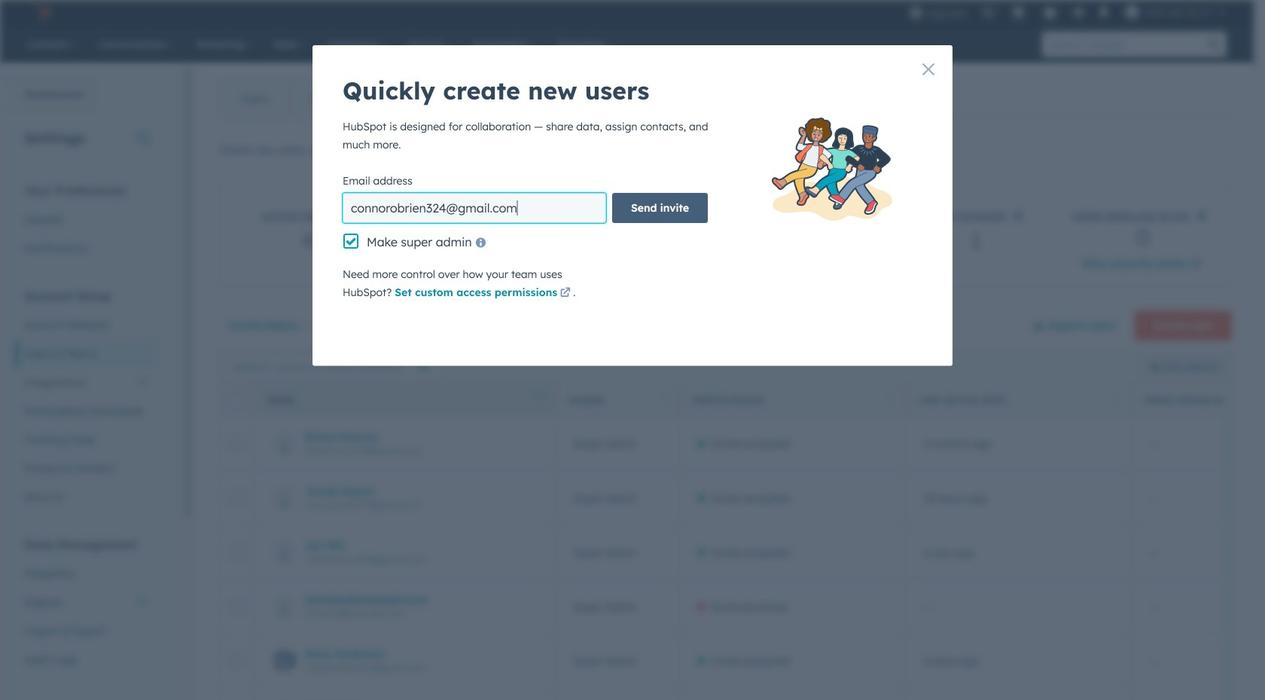 Task type: describe. For each thing, give the bounding box(es) containing it.
press to sort. image
[[887, 394, 893, 404]]

ascending sort. press to sort descending. image
[[537, 394, 543, 404]]

email status element
[[1132, 688, 1266, 700]]

0 vertical spatial link opens in a new window image
[[833, 142, 844, 160]]

ascending sort. press to sort descending. element
[[537, 394, 543, 407]]

last active element
[[906, 688, 1132, 700]]

data management element
[[15, 536, 157, 674]]



Task type: locate. For each thing, give the bounding box(es) containing it.
Search HubSpot search field
[[1043, 32, 1202, 57]]

0 horizontal spatial press to sort. element
[[887, 394, 893, 407]]

access element
[[555, 688, 680, 700]]

press to sort. image
[[1114, 394, 1119, 404]]

0 horizontal spatial link opens in a new window image
[[560, 288, 571, 299]]

Enter email email field
[[343, 193, 607, 223]]

navigation
[[219, 80, 366, 118]]

menu
[[902, 0, 1237, 24]]

1 horizontal spatial link opens in a new window image
[[833, 142, 844, 160]]

press to sort. element
[[887, 394, 893, 407], [1114, 394, 1119, 407]]

1 press to sort. element from the left
[[887, 394, 893, 407]]

1 horizontal spatial press to sort. element
[[1114, 394, 1119, 407]]

1 vertical spatial link opens in a new window image
[[560, 288, 571, 299]]

link opens in a new window image
[[833, 142, 844, 160], [560, 288, 571, 299]]

marketplaces image
[[1012, 7, 1026, 20]]

link opens in a new window image
[[833, 146, 844, 156], [1192, 255, 1203, 274], [1192, 259, 1203, 270], [560, 284, 571, 303]]

2 press to sort. element from the left
[[1114, 394, 1119, 407]]

Search name or email address search field
[[223, 353, 442, 380]]

terry turtle image
[[1126, 5, 1140, 19]]

invite status element
[[680, 688, 906, 700]]

account setup element
[[15, 287, 157, 511]]

close image
[[923, 63, 935, 75]]

your preferences element
[[15, 182, 157, 263]]

dialog
[[313, 45, 953, 366]]



Task type: vqa. For each thing, say whether or not it's contained in the screenshot.
Navigation
yes



